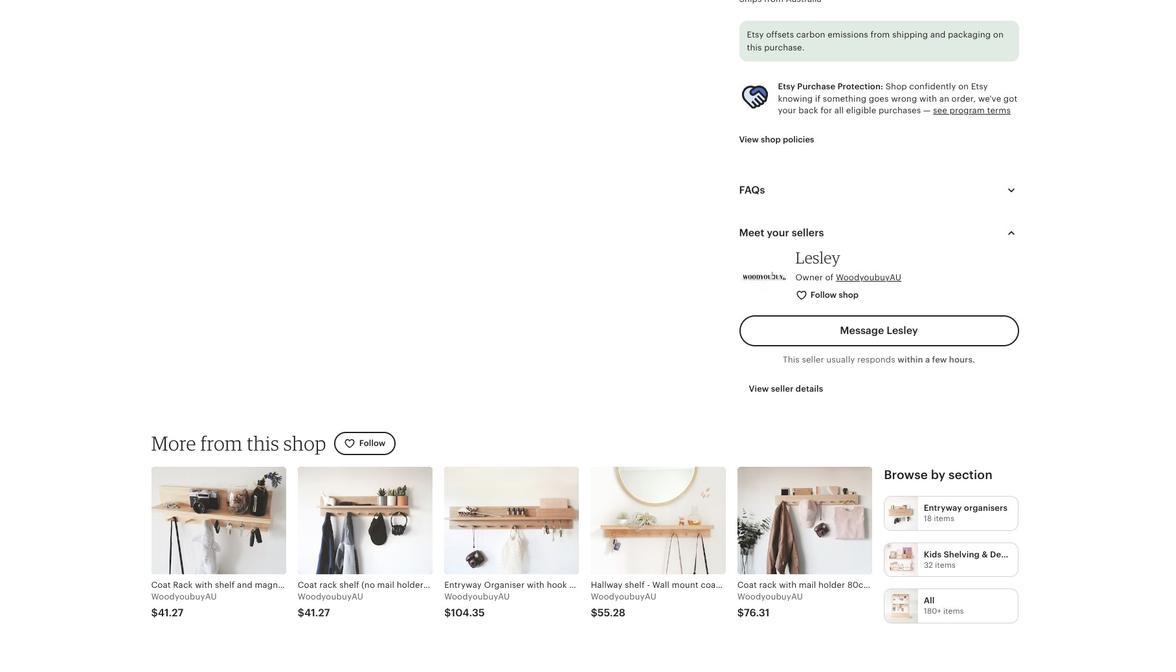 Task type: locate. For each thing, give the bounding box(es) containing it.
from left shipping
[[871, 30, 890, 40]]

entryway organisers 18 items
[[924, 503, 1008, 523]]

seller left details
[[771, 384, 794, 394]]

0 vertical spatial seller
[[802, 355, 824, 364]]

0 vertical spatial this
[[747, 43, 762, 52]]

shop left 'follow' 'button'
[[283, 431, 326, 455]]

shop left "policies"
[[761, 135, 781, 144]]

follow inside follow shop button
[[810, 290, 837, 300]]

seller
[[802, 355, 824, 364], [771, 384, 794, 394]]

—
[[923, 105, 931, 115]]

0 vertical spatial on
[[993, 30, 1004, 40]]

1 horizontal spatial follow
[[810, 290, 837, 300]]

message
[[840, 325, 884, 336]]

1 vertical spatial on
[[958, 82, 969, 92]]

policies
[[783, 135, 814, 144]]

this
[[747, 43, 762, 52], [247, 431, 279, 455]]

view
[[739, 135, 759, 144], [749, 384, 769, 394]]

2 vertical spatial items
[[943, 607, 964, 616]]

2 horizontal spatial etsy
[[971, 82, 988, 92]]

1 horizontal spatial from
[[871, 30, 890, 40]]

woodyoubuyau
[[836, 273, 901, 282], [151, 592, 217, 601], [298, 592, 363, 601], [444, 592, 510, 601], [591, 592, 656, 601], [737, 592, 803, 601]]

55.28
[[598, 607, 625, 618]]

shop down woodyoubuyau "link"
[[839, 290, 859, 300]]

woodyoubuyau $ 41.27 for coat rack shelf (no mail holder) -  coat rack wall mount, hallway shelf, peg rack, peg rail, wooden wall mount shelf, housewarming gift image
[[298, 592, 363, 618]]

5 $ from the left
[[737, 607, 744, 618]]

within
[[898, 355, 923, 364]]

0 vertical spatial shop
[[761, 135, 781, 144]]

for
[[821, 105, 832, 115]]

2 41.27 from the left
[[304, 607, 330, 618]]

from
[[871, 30, 890, 40], [200, 431, 243, 455]]

coat rack with mail holder 80cm - entryway shelf, housewarming gift, mail and key holder, wall coat rack, mail holder, entryway organiser image
[[737, 467, 872, 574]]

follow
[[810, 290, 837, 300], [359, 438, 386, 448]]

goes
[[869, 94, 889, 103]]

something
[[823, 94, 866, 103]]

program
[[950, 105, 985, 115]]

a
[[925, 355, 930, 364]]

2 $ from the left
[[298, 607, 304, 618]]

1 vertical spatial lesley
[[887, 325, 918, 336]]

4 $ from the left
[[591, 607, 598, 618]]

1 horizontal spatial this
[[747, 43, 762, 52]]

1 horizontal spatial on
[[993, 30, 1004, 40]]

0 horizontal spatial etsy
[[747, 30, 764, 40]]

wrong
[[891, 94, 917, 103]]

1 vertical spatial your
[[767, 227, 789, 238]]

all 180+ items
[[924, 596, 964, 616]]

items down kids
[[935, 561, 955, 570]]

$ inside woodyoubuyau $ 104.35
[[444, 607, 451, 618]]

purchase.
[[764, 43, 805, 52]]

lesley up within in the bottom of the page
[[887, 325, 918, 336]]

your right "meet"
[[767, 227, 789, 238]]

from right more in the bottom left of the page
[[200, 431, 243, 455]]

details
[[796, 384, 823, 394]]

responds
[[857, 355, 895, 364]]

lesley up owner at the top of the page
[[795, 248, 840, 267]]

etsy inside shop confidently on etsy knowing if something goes wrong with an order, we've got your back for all eligible purchases —
[[971, 82, 988, 92]]

faqs
[[739, 185, 765, 196]]

view seller details
[[749, 384, 823, 394]]

2 woodyoubuyau $ 41.27 from the left
[[298, 592, 363, 618]]

0 horizontal spatial 41.27
[[158, 607, 183, 618]]

1 vertical spatial this
[[247, 431, 279, 455]]

0 horizontal spatial lesley
[[795, 248, 840, 267]]

on up order, at the top
[[958, 82, 969, 92]]

2 vertical spatial shop
[[283, 431, 326, 455]]

see program terms
[[933, 105, 1011, 115]]

your down knowing
[[778, 105, 796, 115]]

your inside the meet your sellers dropdown button
[[767, 227, 789, 238]]

0 vertical spatial follow
[[810, 290, 837, 300]]

lesley
[[795, 248, 840, 267], [887, 325, 918, 336]]

sellers
[[792, 227, 824, 238]]

76.31
[[744, 607, 770, 618]]

etsy up we've
[[971, 82, 988, 92]]

woodyoubuyau $ 41.27
[[151, 592, 217, 618], [298, 592, 363, 618]]

owner
[[795, 273, 823, 282]]

41.27
[[158, 607, 183, 618], [304, 607, 330, 618]]

hallway shelf - wall mount coat rack, shelf storage, entryway shelf, coat hanger, coat hooks, floating shelf, hat rack, entryway image
[[591, 467, 726, 574]]

1 vertical spatial view
[[749, 384, 769, 394]]

an
[[939, 94, 949, 103]]

1 horizontal spatial woodyoubuyau $ 41.27
[[298, 592, 363, 618]]

see more listings in the all section image
[[885, 589, 918, 623]]

kids shelving & decor 32 items
[[924, 549, 1015, 570]]

woodyoubuyau for coat rack with mail holder 80cm - entryway shelf, housewarming gift, mail and key holder, wall coat rack, mail holder, entryway organiser image
[[737, 592, 803, 601]]

1 vertical spatial shop
[[839, 290, 859, 300]]

1 horizontal spatial shop
[[761, 135, 781, 144]]

items
[[934, 514, 954, 523], [935, 561, 955, 570], [943, 607, 964, 616]]

$ inside woodyoubuyau $ 76.31
[[737, 607, 744, 618]]

see
[[933, 105, 947, 115]]

18
[[924, 514, 932, 523]]

organisers
[[964, 503, 1008, 513]]

etsy
[[747, 30, 764, 40], [778, 82, 795, 92], [971, 82, 988, 92]]

shop inside view shop policies button
[[761, 135, 781, 144]]

0 vertical spatial your
[[778, 105, 796, 115]]

woodyoubuyau for hallway shelf - wall mount coat rack, shelf storage, entryway shelf, coat hanger, coat hooks, floating shelf, hat rack, entryway image
[[591, 592, 656, 601]]

0 vertical spatial lesley
[[795, 248, 840, 267]]

your
[[778, 105, 796, 115], [767, 227, 789, 238]]

packaging
[[948, 30, 991, 40]]

of
[[825, 273, 834, 282]]

etsy left offsets
[[747, 30, 764, 40]]

entryway
[[924, 503, 962, 513]]

1 horizontal spatial etsy
[[778, 82, 795, 92]]

meet your sellers button
[[727, 218, 1030, 249]]

$
[[151, 607, 158, 618], [298, 607, 304, 618], [444, 607, 451, 618], [591, 607, 598, 618], [737, 607, 744, 618]]

by
[[931, 468, 946, 482]]

seller right this
[[802, 355, 824, 364]]

woodyoubuyau link
[[836, 273, 901, 282]]

1 vertical spatial follow
[[359, 438, 386, 448]]

faqs button
[[727, 175, 1030, 206]]

104.35
[[451, 607, 485, 618]]

etsy up knowing
[[778, 82, 795, 92]]

41.27 for 'coat rack with shelf and magnetic key holders - fathers day gift, key holder for wall, peg rack, peg rail, wall coat rack, entryway shelf' "image"
[[158, 607, 183, 618]]

1 horizontal spatial lesley
[[887, 325, 918, 336]]

2 horizontal spatial shop
[[839, 290, 859, 300]]

etsy purchase protection:
[[778, 82, 883, 92]]

meet your sellers
[[739, 227, 824, 238]]

emissions
[[828, 30, 868, 40]]

items down entryway
[[934, 514, 954, 523]]

0 vertical spatial items
[[934, 514, 954, 523]]

$ for coat rack with mail holder 80cm - entryway shelf, housewarming gift, mail and key holder, wall coat rack, mail holder, entryway organiser image
[[737, 607, 744, 618]]

and
[[930, 30, 946, 40]]

view left "policies"
[[739, 135, 759, 144]]

3 $ from the left
[[444, 607, 451, 618]]

0 horizontal spatial seller
[[771, 384, 794, 394]]

1 $ from the left
[[151, 607, 158, 618]]

1 horizontal spatial seller
[[802, 355, 824, 364]]

1 vertical spatial from
[[200, 431, 243, 455]]

0 horizontal spatial follow
[[359, 438, 386, 448]]

1 woodyoubuyau $ 41.27 from the left
[[151, 592, 217, 618]]

etsy inside the etsy offsets carbon emissions from shipping and packaging on this purchase.
[[747, 30, 764, 40]]

1 vertical spatial items
[[935, 561, 955, 570]]

shop inside follow shop button
[[839, 290, 859, 300]]

follow for follow shop
[[810, 290, 837, 300]]

woodyoubuyau for entryway organiser with hook key holder (all in one) - wall mount coat rack, mail holder, entryway shelf,  timber shelf,  entryway organizer image at the left bottom
[[444, 592, 510, 601]]

0 vertical spatial from
[[871, 30, 890, 40]]

0 vertical spatial view
[[739, 135, 759, 144]]

follow button
[[334, 432, 395, 455]]

1 vertical spatial seller
[[771, 384, 794, 394]]

all
[[834, 105, 844, 115]]

on right packaging
[[993, 30, 1004, 40]]

message lesley button
[[739, 315, 1019, 346]]

woodyoubuyau for coat rack shelf (no mail holder) -  coat rack wall mount, hallway shelf, peg rack, peg rail, wooden wall mount shelf, housewarming gift image
[[298, 592, 363, 601]]

shop
[[761, 135, 781, 144], [839, 290, 859, 300], [283, 431, 326, 455]]

view inside button
[[739, 135, 759, 144]]

etsy for etsy purchase protection:
[[778, 82, 795, 92]]

0 horizontal spatial on
[[958, 82, 969, 92]]

1 41.27 from the left
[[158, 607, 183, 618]]

follow for follow
[[359, 438, 386, 448]]

if
[[815, 94, 821, 103]]

offsets
[[766, 30, 794, 40]]

follow inside 'button'
[[359, 438, 386, 448]]

view left details
[[749, 384, 769, 394]]

view shop policies
[[739, 135, 814, 144]]

woodyoubuyau inside lesley owner of woodyoubuyau
[[836, 273, 901, 282]]

$ inside woodyoubuyau $ 55.28
[[591, 607, 598, 618]]

1 horizontal spatial 41.27
[[304, 607, 330, 618]]

seller for usually
[[802, 355, 824, 364]]

lesley inside lesley owner of woodyoubuyau
[[795, 248, 840, 267]]

woodyoubuyau $ 104.35
[[444, 592, 510, 618]]

items right 180+
[[943, 607, 964, 616]]

shop for view
[[761, 135, 781, 144]]

0 horizontal spatial woodyoubuyau $ 41.27
[[151, 592, 217, 618]]

knowing
[[778, 94, 813, 103]]



Task type: vqa. For each thing, say whether or not it's contained in the screenshot.
"time"
no



Task type: describe. For each thing, give the bounding box(es) containing it.
few
[[932, 355, 947, 364]]

woodyoubuyau $ 55.28
[[591, 592, 656, 618]]

coat rack shelf (no mail holder) -  coat rack wall mount, hallway shelf, peg rack, peg rail, wooden wall mount shelf, housewarming gift image
[[298, 467, 433, 574]]

etsy for etsy offsets carbon emissions from shipping and packaging on this purchase.
[[747, 30, 764, 40]]

&
[[982, 549, 988, 559]]

kids
[[924, 549, 942, 559]]

view shop policies button
[[729, 128, 824, 152]]

protection:
[[837, 82, 883, 92]]

got
[[1004, 94, 1017, 103]]

entryway organiser with hook key holder (all in one) - wall mount coat rack, mail holder, entryway shelf,  timber shelf,  entryway organizer image
[[444, 467, 579, 574]]

purchases
[[879, 105, 921, 115]]

all
[[924, 596, 935, 605]]

more from this shop
[[151, 431, 326, 455]]

shop for follow
[[839, 290, 859, 300]]

this inside the etsy offsets carbon emissions from shipping and packaging on this purchase.
[[747, 43, 762, 52]]

purchase
[[797, 82, 835, 92]]

on inside shop confidently on etsy knowing if something goes wrong with an order, we've got your back for all eligible purchases —
[[958, 82, 969, 92]]

lesley inside message lesley button
[[887, 325, 918, 336]]

decor
[[990, 549, 1015, 559]]

view seller details link
[[739, 377, 833, 401]]

this
[[783, 355, 800, 364]]

$ for hallway shelf - wall mount coat rack, shelf storage, entryway shelf, coat hanger, coat hooks, floating shelf, hat rack, entryway image
[[591, 607, 598, 618]]

with
[[919, 94, 937, 103]]

follow shop button
[[786, 284, 870, 307]]

more
[[151, 431, 196, 455]]

from inside the etsy offsets carbon emissions from shipping and packaging on this purchase.
[[871, 30, 890, 40]]

etsy offsets carbon emissions from shipping and packaging on this purchase.
[[747, 30, 1004, 52]]

view for view shop policies
[[739, 135, 759, 144]]

follow shop
[[810, 290, 859, 300]]

lesley owner of woodyoubuyau
[[795, 248, 901, 282]]

order,
[[952, 94, 976, 103]]

confidently
[[909, 82, 956, 92]]

0 horizontal spatial this
[[247, 431, 279, 455]]

shop confidently on etsy knowing if something goes wrong with an order, we've got your back for all eligible purchases —
[[778, 82, 1017, 115]]

lesley image
[[739, 252, 788, 301]]

shop
[[886, 82, 907, 92]]

section
[[949, 468, 993, 482]]

browse by section
[[884, 468, 993, 482]]

see more listings in the kids shelving & decor section image
[[885, 543, 918, 576]]

$ for 'coat rack with shelf and magnetic key holders - fathers day gift, key holder for wall, peg rack, peg rail, wall coat rack, entryway shelf' "image"
[[151, 607, 158, 618]]

seller for details
[[771, 384, 794, 394]]

on inside the etsy offsets carbon emissions from shipping and packaging on this purchase.
[[993, 30, 1004, 40]]

usually
[[826, 355, 855, 364]]

41.27 for coat rack shelf (no mail holder) -  coat rack wall mount, hallway shelf, peg rack, peg rail, wooden wall mount shelf, housewarming gift image
[[304, 607, 330, 618]]

meet
[[739, 227, 764, 238]]

browse
[[884, 468, 928, 482]]

180+
[[924, 607, 941, 616]]

we've
[[978, 94, 1001, 103]]

woodyoubuyau $ 41.27 for 'coat rack with shelf and magnetic key holders - fathers day gift, key holder for wall, peg rack, peg rail, wall coat rack, entryway shelf' "image"
[[151, 592, 217, 618]]

view for view seller details
[[749, 384, 769, 394]]

woodyoubuyau for 'coat rack with shelf and magnetic key holders - fathers day gift, key holder for wall, peg rack, peg rail, wall coat rack, entryway shelf' "image"
[[151, 592, 217, 601]]

eligible
[[846, 105, 876, 115]]

back
[[799, 105, 818, 115]]

terms
[[987, 105, 1011, 115]]

carbon
[[796, 30, 825, 40]]

see more listings in the entryway organisers section image
[[885, 497, 918, 530]]

woodyoubuyau $ 76.31
[[737, 592, 803, 618]]

0 horizontal spatial shop
[[283, 431, 326, 455]]

message lesley
[[840, 325, 918, 336]]

see program terms link
[[933, 105, 1011, 115]]

32
[[924, 561, 933, 570]]

shelving
[[944, 549, 980, 559]]

items inside all 180+ items
[[943, 607, 964, 616]]

coat rack with shelf and magnetic key holders - fathers day gift, key holder for wall, peg rack, peg rail, wall coat rack, entryway shelf image
[[151, 467, 286, 574]]

hours.
[[949, 355, 975, 364]]

shipping
[[892, 30, 928, 40]]

$ for entryway organiser with hook key holder (all in one) - wall mount coat rack, mail holder, entryway shelf,  timber shelf,  entryway organizer image at the left bottom
[[444, 607, 451, 618]]

items inside entryway organisers 18 items
[[934, 514, 954, 523]]

items inside kids shelving & decor 32 items
[[935, 561, 955, 570]]

this seller usually responds within a few hours.
[[783, 355, 975, 364]]

$ for coat rack shelf (no mail holder) -  coat rack wall mount, hallway shelf, peg rack, peg rail, wooden wall mount shelf, housewarming gift image
[[298, 607, 304, 618]]

your inside shop confidently on etsy knowing if something goes wrong with an order, we've got your back for all eligible purchases —
[[778, 105, 796, 115]]

0 horizontal spatial from
[[200, 431, 243, 455]]



